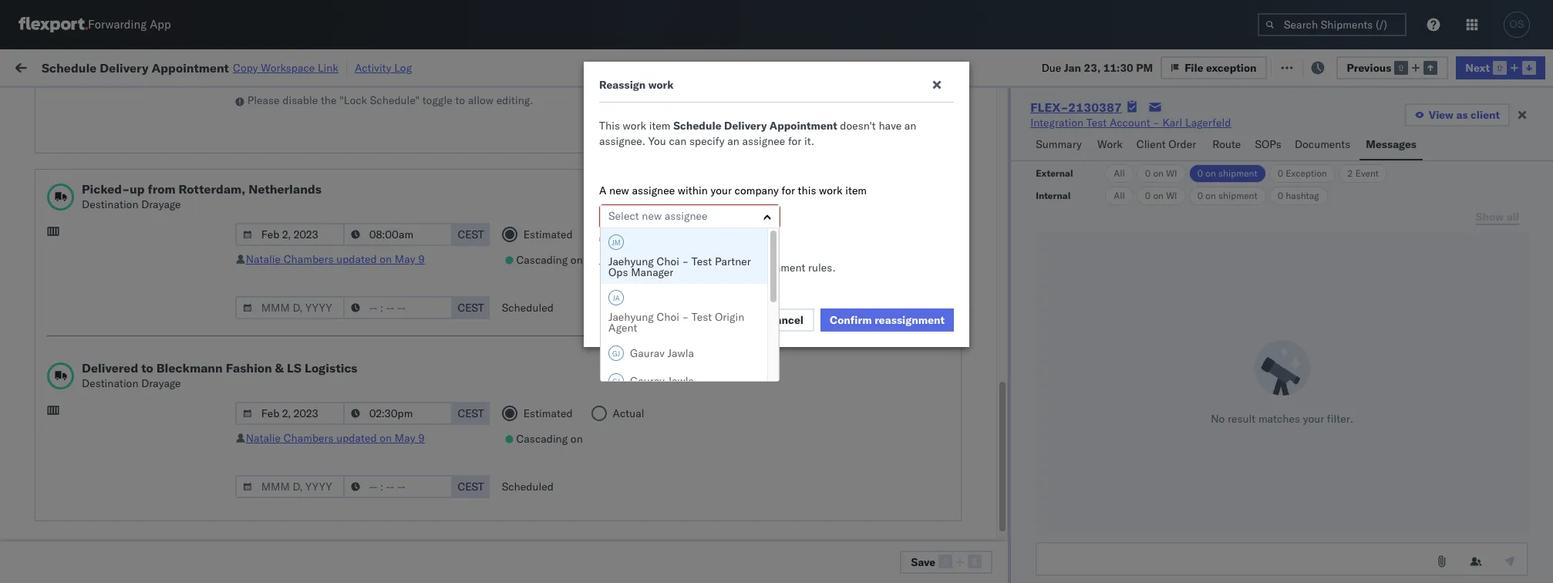 Task type: describe. For each thing, give the bounding box(es) containing it.
1 flex-1846748 from the top
[[940, 119, 1020, 133]]

7 ocean fcl from the top
[[522, 493, 576, 506]]

schedule delivery appointment button for 2:59 am edt, nov 5, 2022
[[35, 152, 190, 169]]

3 1889466 from the top
[[974, 323, 1020, 337]]

1 hlxu8034992 from the top
[[1216, 119, 1292, 133]]

1846748 for schedule pickup from los angeles, ca
[[974, 187, 1020, 201]]

as
[[1457, 108, 1469, 122]]

5 2:59 from the top
[[274, 391, 297, 405]]

schedule pickup from los angeles, ca button for 2:59 am est, jan 13, 2023
[[35, 389, 225, 406]]

maeu9408431
[[1164, 425, 1242, 439]]

11 resize handle column header from the left
[[1514, 120, 1533, 583]]

will
[[656, 261, 673, 275]]

picked-up from rotterdam, netherlands destination drayage
[[82, 181, 322, 211]]

schedule pickup from rotterdam, netherlands button
[[35, 415, 244, 448]]

- inside jaehyung choi - test origin agent
[[682, 310, 689, 324]]

exception
[[1286, 167, 1328, 179]]

0 vertical spatial the
[[321, 93, 337, 107]]

2022 up 7:00 pm est, dec 23, 2022
[[388, 289, 415, 303]]

0 horizontal spatial file exception
[[1185, 61, 1257, 74]]

route button
[[1207, 130, 1249, 160]]

2130387 for 11:30 pm est, jan 28, 2023
[[974, 493, 1020, 506]]

7 resize handle column header from the left
[[1026, 120, 1045, 583]]

759
[[284, 60, 304, 74]]

0 vertical spatial documents
[[1295, 137, 1351, 151]]

manager
[[631, 265, 674, 279]]

to inside 'delivered to bleckmann fashion & ls logistics destination drayage'
[[141, 360, 153, 376]]

205 on track
[[355, 60, 418, 74]]

2 -- : -- -- text field from the top
[[343, 296, 453, 319]]

ceau7522281, hlxu6269489, hlxu8034992 for schedule pickup from los angeles, ca
[[1053, 187, 1292, 201]]

fcl for schedule pickup from los angeles, ca button corresponding to 2:59 am est, dec 14, 2022
[[556, 255, 576, 269]]

schedule"
[[370, 93, 420, 107]]

bosch ocean test up 'jaehyung choi - test partner ops manager'
[[633, 221, 721, 235]]

partner
[[715, 255, 751, 268]]

ls
[[287, 360, 302, 376]]

cancel
[[768, 313, 804, 327]]

schedule pickup from los angeles, ca link for 2:59 am edt, nov 5, 2022
[[35, 186, 225, 201]]

2 savant from the top
[[1413, 153, 1446, 167]]

updated for picked-up from rotterdam, netherlands
[[336, 252, 377, 266]]

0 horizontal spatial no
[[365, 95, 378, 107]]

0 vertical spatial integration
[[1031, 116, 1084, 130]]

bosch ocean test down 'cancel' button
[[745, 357, 833, 371]]

1 upload customs clearance documents from the top
[[35, 220, 228, 234]]

1 vertical spatial your
[[1304, 412, 1325, 425]]

9 resize handle column header from the left
[[1352, 120, 1370, 583]]

3 schedule delivery appointment from the top
[[35, 526, 190, 540]]

mbl/mawb numbers
[[1164, 126, 1258, 137]]

7 am from the top
[[300, 391, 318, 405]]

message (0)
[[208, 60, 271, 74]]

8:30 pm est, jan 30, 2023
[[274, 527, 411, 540]]

client name button
[[626, 123, 721, 138]]

7 fcl from the top
[[556, 493, 576, 506]]

confirm delivery link
[[35, 355, 117, 371]]

bosch ocean test up can
[[633, 119, 721, 133]]

1 2130384 from the top
[[974, 527, 1020, 540]]

3 am from the top
[[300, 221, 318, 235]]

hlxu6269489, for upload customs clearance documents
[[1135, 221, 1214, 235]]

assignee inside doesn't have an assignee. you can specify an assignee for it.
[[743, 134, 786, 148]]

edt, for schedule delivery appointment
[[320, 153, 344, 167]]

schedule pickup from los angeles, ca button for 2:59 am edt, nov 5, 2022
[[35, 186, 225, 203]]

2 vertical spatial integration
[[745, 560, 798, 574]]

flex id
[[916, 126, 945, 137]]

work for my
[[44, 56, 84, 78]]

bosch ocean test down assignment at top
[[745, 323, 833, 337]]

1 horizontal spatial file
[[1290, 60, 1309, 74]]

schedule pickup from los angeles, ca button for 2:59 am est, dec 14, 2022
[[35, 253, 225, 270]]

natalie for netherlands
[[246, 252, 281, 266]]

all button for internal
[[1106, 187, 1134, 205]]

fcl for upload customs clearance documents button
[[556, 221, 576, 235]]

3 2:59 from the top
[[274, 255, 297, 269]]

log
[[394, 61, 412, 74]]

ja
[[613, 294, 620, 302]]

1 gaurav jawla from the top
[[630, 346, 694, 360]]

2 jawla from the top
[[668, 374, 694, 388]]

10 resize handle column header from the left
[[1463, 120, 1481, 583]]

forwarding app link
[[19, 17, 171, 32]]

&
[[275, 360, 284, 376]]

reassign work
[[599, 78, 674, 92]]

schedule pickup from rotterdam, netherlands
[[35, 416, 200, 446]]

filter.
[[1328, 412, 1354, 425]]

save
[[911, 555, 936, 569]]

1 horizontal spatial exception
[[1311, 60, 1362, 74]]

2 vertical spatial for
[[782, 184, 795, 197]]

workitem
[[17, 126, 57, 137]]

origin
[[715, 310, 745, 324]]

jan for 8:30 pm est, jan 30, 2023
[[345, 527, 362, 540]]

flex-1889466 for schedule pickup from los angeles, ca
[[940, 255, 1020, 269]]

3 schedule delivery appointment button from the top
[[35, 525, 190, 542]]

los for 2:59 am est, dec 14, 2022
[[145, 254, 163, 268]]

customs inside button
[[73, 220, 117, 234]]

est, for upload customs clearance documents button
[[320, 221, 343, 235]]

0 horizontal spatial your
[[711, 184, 732, 197]]

1 1846748 from the top
[[974, 119, 1020, 133]]

estimated for delivered to bleckmann fashion & ls logistics
[[524, 407, 573, 420]]

2:00 am est, nov 9, 2022
[[274, 221, 408, 235]]

pickup for 2:59 am edt, nov 5, 2022
[[84, 186, 117, 200]]

work right this
[[819, 184, 843, 197]]

in
[[231, 95, 240, 107]]

5, for schedule delivery appointment
[[370, 153, 380, 167]]

cest for second the -- : -- -- text box
[[458, 301, 484, 315]]

est, down "11:30 pm est, jan 28, 2023"
[[319, 527, 343, 540]]

angeles, for 2:59 am est, dec 14, 2022
[[166, 254, 208, 268]]

11:30 pm est, jan 28, 2023
[[274, 493, 418, 506]]

14, for schedule pickup from los angeles, ca
[[369, 255, 386, 269]]

2023 for 2:59 am est, jan 13, 2023
[[385, 391, 412, 405]]

flex-1662119
[[940, 459, 1020, 473]]

3 resize handle column header from the left
[[496, 120, 514, 583]]

2 vertical spatial lagerfeld
[[899, 560, 945, 574]]

MMM D, YYYY text field
[[235, 475, 345, 498]]

logistics
[[305, 360, 358, 376]]

within
[[678, 184, 708, 197]]

work,
[[163, 95, 188, 107]]

action
[[1500, 60, 1534, 74]]

1 2:59 from the top
[[274, 153, 297, 167]]

los for 2:59 am est, jan 13, 2023
[[145, 390, 163, 404]]

hlxu8034992 for schedule pickup from los angeles, ca
[[1216, 187, 1292, 201]]

1 omkar savant from the top
[[1378, 119, 1446, 133]]

schedule inside schedule pickup from rotterdam, netherlands
[[35, 416, 81, 430]]

view as client button
[[1405, 103, 1511, 127]]

1 ceau7522281, from the top
[[1053, 119, 1132, 133]]

2022 down schedule"
[[382, 153, 409, 167]]

2:59 am est, dec 14, 2022 for schedule delivery appointment
[[274, 289, 415, 303]]

shipment for 0 exception
[[1219, 167, 1258, 179]]

est, for schedule delivery appointment button associated with 2:59 am est, dec 14, 2022
[[320, 289, 343, 303]]

2 mmm d, yyyy text field from the top
[[235, 296, 345, 319]]

7:00 pm est, dec 23, 2022
[[274, 323, 414, 337]]

delivery for confirm delivery "button" in the left bottom of the page
[[78, 356, 117, 370]]

jaehyung for agent
[[609, 310, 654, 324]]

rotterdam, for pickup
[[145, 416, 200, 430]]

2 resize handle column header from the left
[[436, 120, 454, 583]]

client for client order
[[1137, 137, 1166, 151]]

bosch ocean test down jaehyung choi - test origin agent
[[633, 357, 721, 371]]

1846748 for upload customs clearance documents
[[974, 221, 1020, 235]]

a
[[599, 184, 607, 197]]

1 resize handle column header from the left
[[246, 120, 265, 583]]

hlxu6269489, for schedule delivery appointment
[[1135, 153, 1214, 167]]

ca for 2:59 am edt, nov 5, 2022
[[211, 186, 225, 200]]

1 vertical spatial lagerfeld
[[899, 527, 945, 540]]

1 horizontal spatial to
[[456, 93, 465, 107]]

new
[[616, 233, 637, 247]]

1 gaurav from the top
[[630, 346, 665, 360]]

bosch ocean test up it.
[[745, 119, 833, 133]]

2022 right 24, at the left
[[388, 357, 415, 371]]

1 schedule pickup from los angeles, ca from the top
[[35, 118, 225, 132]]

- inside 'jaehyung choi - test partner ops manager'
[[682, 255, 689, 268]]

4 2:59 from the top
[[274, 289, 297, 303]]

8 ocean fcl from the top
[[522, 527, 576, 540]]

fcl for 2:59 am edt, nov 5, 2022 schedule delivery appointment button
[[556, 153, 576, 167]]

summary button
[[1030, 130, 1092, 160]]

result
[[1228, 412, 1256, 425]]

chambers for &
[[284, 431, 334, 445]]

jan right due
[[1064, 61, 1082, 74]]

assignee up "new assignee cannot be empty" at the left of page
[[665, 209, 708, 223]]

confirm reassignment button
[[821, 309, 954, 332]]

drayage inside picked-up from rotterdam, netherlands destination drayage
[[141, 197, 181, 211]]

8 resize handle column header from the left
[[1138, 120, 1156, 583]]

11:30 pm est, jan 23, 2023
[[274, 425, 418, 439]]

view as client
[[1429, 108, 1500, 122]]

abcdefg78456546
[[1164, 357, 1268, 371]]

ops
[[609, 265, 628, 279]]

2 clearance from the top
[[119, 492, 169, 506]]

2:59 am edt, nov 5, 2022 for schedule delivery appointment
[[274, 153, 409, 167]]

2022 up 9:00 am est, dec 24, 2022
[[388, 323, 414, 337]]

1 schedule pickup from los angeles, ca button from the top
[[35, 118, 225, 135]]

angeles, down status : ready for work, blocked, in progress
[[166, 118, 208, 132]]

5 schedule pickup from los angeles, ca link from the top
[[35, 457, 225, 473]]

los down ready
[[145, 118, 163, 132]]

editing.
[[497, 93, 534, 107]]

1 omkar from the top
[[1378, 119, 1410, 133]]

flex-1889466 for schedule delivery appointment
[[940, 289, 1020, 303]]

0 vertical spatial item
[[649, 119, 671, 133]]

1 ceau7522281, hlxu6269489, hlxu8034992 from the top
[[1053, 119, 1292, 133]]

2130387 for 11:30 pm est, jan 23, 2023
[[974, 425, 1020, 439]]

0 vertical spatial account
[[1110, 116, 1151, 130]]

destination inside picked-up from rotterdam, netherlands destination drayage
[[82, 197, 138, 211]]

link
[[318, 61, 339, 74]]

assignment
[[749, 261, 806, 275]]

confirm pickup from los angeles, ca
[[35, 322, 219, 336]]

schedule delivery appointment copy workspace link
[[42, 60, 339, 75]]

sops
[[1255, 137, 1282, 151]]

1 zimu3048342 from the top
[[1164, 527, 1237, 540]]

angeles, for 2:59 am edt, nov 5, 2022
[[166, 186, 208, 200]]

2 nyku9743990 from the top
[[1053, 560, 1129, 574]]

los down 'schedule pickup from rotterdam, netherlands' button
[[145, 458, 163, 472]]

2:59 am est, jan 13, 2023
[[274, 391, 412, 405]]

3 -- : -- -- text field from the top
[[343, 402, 453, 425]]

ceau7522281, hlxu6269489, hlxu8034992 for upload customs clearance documents
[[1053, 221, 1292, 235]]

have
[[879, 119, 902, 133]]

11:30 for 11:30 pm est, jan 28, 2023
[[274, 493, 304, 506]]

select new assignee
[[609, 209, 708, 223]]

2 upload customs clearance documents link from the top
[[35, 491, 228, 506]]

0 on shipment for 0 hashtag
[[1198, 190, 1258, 201]]

2 vertical spatial karl
[[877, 560, 897, 574]]

1889466 for schedule delivery appointment
[[974, 289, 1020, 303]]

1 schedule pickup from los angeles, ca link from the top
[[35, 118, 225, 133]]

2 vertical spatial account
[[824, 560, 864, 574]]

bosch ocean test down not on the left of page
[[633, 323, 721, 337]]

1 am from the top
[[300, 153, 318, 167]]

14, for schedule delivery appointment
[[369, 289, 386, 303]]

wi for internal
[[1167, 190, 1178, 201]]

1 nyku9743990 from the top
[[1053, 526, 1129, 540]]

work button
[[1092, 130, 1131, 160]]

upload inside button
[[35, 220, 71, 234]]

0 vertical spatial 11:30
[[1104, 61, 1134, 74]]

hlxu8034992 for upload customs clearance documents
[[1216, 221, 1292, 235]]

bosch ocean test up select new assignee at left top
[[633, 187, 721, 201]]

2022 up the 2:00 am est, nov 9, 2022
[[382, 187, 409, 201]]

2 vertical spatial integration test account - karl lagerfeld
[[745, 560, 945, 574]]

1 hlxu6269489, from the top
[[1135, 119, 1214, 133]]

205
[[355, 60, 376, 74]]

cest for fourth the -- : -- -- text box from the bottom
[[458, 228, 484, 241]]

confirm for confirm pickup from los angeles, ca
[[35, 322, 75, 336]]

forwarding app
[[88, 17, 171, 32]]

schedule delivery appointment link for 2:59 am est, dec 14, 2022
[[35, 287, 190, 303]]

natalie chambers updated on may 9 for delivered to bleckmann fashion & ls logistics
[[246, 431, 425, 445]]

order
[[1169, 137, 1197, 151]]

flex
[[916, 126, 933, 137]]

assignee down select new assignee at left top
[[640, 233, 683, 247]]

container
[[1053, 120, 1094, 131]]

1889466 for schedule pickup from los angeles, ca
[[974, 255, 1020, 269]]

due
[[1042, 61, 1062, 74]]

consignee
[[745, 126, 789, 137]]

2 customs from the top
[[73, 492, 117, 506]]

Search Shipments (/) text field
[[1258, 13, 1407, 36]]

from for confirm pickup from los angeles, ca button
[[114, 322, 136, 336]]

1 horizontal spatial the
[[731, 261, 747, 275]]

8 fcl from the top
[[556, 527, 576, 540]]

0 vertical spatial 23,
[[1084, 61, 1101, 74]]

8:30
[[274, 527, 297, 540]]

no result matches your filter.
[[1211, 412, 1354, 425]]

5 schedule pickup from los angeles, ca from the top
[[35, 458, 225, 472]]

delivered
[[82, 360, 138, 376]]

pm up integration test account - karl lagerfeld link
[[1137, 61, 1153, 74]]

1 horizontal spatial file exception
[[1290, 60, 1362, 74]]

bosch ocean test up 'cancel' button
[[745, 289, 833, 303]]

2 vertical spatial documents
[[172, 492, 228, 506]]

5 schedule pickup from los angeles, ca button from the top
[[35, 457, 225, 474]]

6 am from the top
[[300, 357, 318, 371]]

2 omkar from the top
[[1378, 153, 1410, 167]]

action
[[623, 261, 653, 275]]

23, for 2023
[[372, 425, 389, 439]]

new assignee cannot be empty
[[616, 233, 768, 247]]

toggle
[[423, 93, 453, 107]]

up
[[130, 181, 145, 197]]

13,
[[366, 391, 383, 405]]

6 resize handle column header from the left
[[889, 120, 908, 583]]

flex-1889466 for confirm delivery
[[940, 357, 1020, 371]]

confirm delivery
[[35, 356, 117, 370]]

assignee up select new assignee at left top
[[632, 184, 675, 197]]

destination inside 'delivered to bleckmann fashion & ls logistics destination drayage'
[[82, 376, 138, 390]]

1 savant from the top
[[1413, 119, 1446, 133]]

doesn't have an assignee. you can specify an assignee for it.
[[599, 119, 917, 148]]

2 2:59 from the top
[[274, 187, 297, 201]]

client order button
[[1131, 130, 1207, 160]]

all for internal
[[1114, 190, 1125, 201]]

0 vertical spatial flex-2130387
[[1031, 100, 1122, 115]]

ceau7522281, for schedule delivery appointment
[[1053, 153, 1132, 167]]

schedule pickup from rotterdam, netherlands link
[[35, 415, 244, 446]]

3 schedule delivery appointment link from the top
[[35, 525, 190, 540]]

hlxu6269489, for schedule pickup from los angeles, ca
[[1135, 187, 1214, 201]]

this action will not impact the assignment rules.
[[599, 261, 836, 275]]

picked-
[[82, 181, 130, 197]]

cascading on for picked-up from rotterdam, netherlands
[[516, 253, 583, 267]]

759 at risk
[[284, 60, 338, 74]]

0 horizontal spatial exception
[[1207, 61, 1257, 74]]

1 -- : -- -- text field from the top
[[343, 223, 453, 246]]

specify
[[690, 134, 725, 148]]

for inside doesn't have an assignee. you can specify an assignee for it.
[[788, 134, 802, 148]]

hlxu8034992 for schedule delivery appointment
[[1216, 153, 1292, 167]]

new for select
[[642, 209, 662, 223]]

matches
[[1259, 412, 1301, 425]]

2 2130384 from the top
[[974, 560, 1020, 574]]

progress
[[242, 95, 280, 107]]

schedule pickup from los angeles, ca for 2:59 am edt, nov 5, 2022
[[35, 186, 225, 200]]

bosch ocean test down "new assignee cannot be empty" at the left of page
[[633, 255, 721, 269]]

jan for 11:30 pm est, jan 28, 2023
[[352, 493, 369, 506]]

0 horizontal spatial file
[[1185, 61, 1204, 74]]

1 flex-2130384 from the top
[[940, 527, 1020, 540]]

1 test123456 from the top
[[1164, 119, 1229, 133]]

3 flex-1889466 from the top
[[940, 323, 1020, 337]]

est, for 'schedule pickup from rotterdam, netherlands' button
[[326, 425, 349, 439]]

choi for ops
[[657, 255, 680, 268]]

from for fifth schedule pickup from los angeles, ca button from the bottom
[[120, 118, 143, 132]]

test inside 'jaehyung choi - test partner ops manager'
[[692, 255, 712, 268]]

1 vertical spatial an
[[728, 134, 740, 148]]

ocean fcl for confirm pickup from los angeles, ca button
[[522, 323, 576, 337]]



Task type: vqa. For each thing, say whether or not it's contained in the screenshot.


Task type: locate. For each thing, give the bounding box(es) containing it.
scheduled
[[502, 301, 554, 315], [502, 480, 554, 494]]

angeles, inside button
[[159, 322, 202, 336]]

9 for delivered to bleckmann fashion & ls logistics
[[418, 431, 425, 445]]

est, down logistics
[[320, 391, 343, 405]]

pm right 8:30
[[300, 527, 317, 540]]

lagerfeld inside integration test account - karl lagerfeld link
[[1186, 116, 1232, 130]]

netherlands up 2:00
[[249, 181, 322, 197]]

2 vertical spatial mmm d, yyyy text field
[[235, 402, 345, 425]]

2 : from the left
[[358, 95, 361, 107]]

2 2:59 am est, dec 14, 2022 from the top
[[274, 289, 415, 303]]

for left this
[[782, 184, 795, 197]]

1 vertical spatial integration test account - karl lagerfeld
[[745, 527, 945, 540]]

appointment for schedule delivery appointment button associated with 2:59 am est, dec 14, 2022
[[126, 288, 190, 302]]

estimated for picked-up from rotterdam, netherlands
[[524, 228, 573, 241]]

numbers for mbl/mawb numbers
[[1220, 126, 1258, 137]]

bosch ocean test down it.
[[745, 187, 833, 201]]

1 vertical spatial schedule delivery appointment
[[35, 288, 190, 302]]

numbers inside the container numbers
[[1053, 132, 1091, 143]]

activity log button
[[355, 59, 412, 76]]

1 upload customs clearance documents link from the top
[[35, 219, 228, 235]]

2 updated from the top
[[336, 431, 377, 445]]

updated down 2:59 am est, jan 13, 2023
[[336, 431, 377, 445]]

import work button
[[125, 49, 202, 84]]

2130387
[[1069, 100, 1122, 115], [974, 425, 1020, 439], [974, 493, 1020, 506]]

0 vertical spatial 0 on shipment
[[1198, 167, 1258, 179]]

test123456 for upload customs clearance documents
[[1164, 221, 1229, 235]]

1 vertical spatial natalie
[[246, 431, 281, 445]]

choi right action
[[657, 255, 680, 268]]

nov down snoozed : no
[[347, 153, 367, 167]]

schedule delivery appointment for 2:59 am edt, nov 5, 2022
[[35, 152, 190, 166]]

dec left 24, at the left
[[346, 357, 366, 371]]

0 vertical spatial netherlands
[[249, 181, 322, 197]]

netherlands inside picked-up from rotterdam, netherlands destination drayage
[[249, 181, 322, 197]]

2 2:59 am edt, nov 5, 2022 from the top
[[274, 187, 409, 201]]

may for picked-up from rotterdam, netherlands
[[395, 252, 415, 266]]

9:00
[[274, 357, 297, 371]]

1 vertical spatial upload
[[35, 492, 71, 506]]

bosch ocean test up assignment at top
[[745, 221, 833, 235]]

flex-1846748 button
[[916, 115, 1024, 137], [916, 115, 1024, 137], [916, 149, 1024, 171], [916, 149, 1024, 171], [916, 183, 1024, 205], [916, 183, 1024, 205], [916, 217, 1024, 239], [916, 217, 1024, 239]]

-- : -- -- text field
[[343, 223, 453, 246], [343, 296, 453, 319], [343, 402, 453, 425], [343, 475, 453, 498]]

1 0 on wi from the top
[[1145, 167, 1178, 179]]

0 vertical spatial 9
[[418, 252, 425, 266]]

delivery
[[100, 60, 149, 75], [724, 119, 767, 133], [84, 152, 124, 166], [84, 288, 124, 302], [78, 356, 117, 370], [84, 526, 124, 540]]

jaehyung choi - test partner ops manager
[[609, 255, 751, 279]]

1 5, from the top
[[370, 153, 380, 167]]

allow
[[468, 93, 494, 107]]

numbers for container numbers
[[1053, 132, 1091, 143]]

cascading on
[[516, 253, 583, 267], [516, 432, 583, 446]]

1 vertical spatial documents
[[172, 220, 228, 234]]

jaehyung inside 'jaehyung choi - test partner ops manager'
[[609, 255, 654, 268]]

my
[[15, 56, 40, 78]]

rotterdam, inside schedule pickup from rotterdam, netherlands
[[145, 416, 200, 430]]

natalie chambers updated on may 9 button down 2:59 am est, jan 13, 2023
[[246, 431, 425, 445]]

bosch ocean test down empty
[[745, 255, 833, 269]]

1 upload from the top
[[35, 220, 71, 234]]

1 vertical spatial 0 on wi
[[1145, 190, 1178, 201]]

work right 'import'
[[169, 60, 196, 74]]

delivery inside confirm delivery link
[[78, 356, 117, 370]]

2 upload customs clearance documents from the top
[[35, 492, 228, 506]]

1 schedule delivery appointment button from the top
[[35, 152, 190, 169]]

0 vertical spatial mmm d, yyyy text field
[[235, 223, 345, 246]]

1 cascading from the top
[[516, 253, 568, 267]]

0 vertical spatial for
[[148, 95, 161, 107]]

0 vertical spatial natalie
[[246, 252, 281, 266]]

may for delivered to bleckmann fashion & ls logistics
[[395, 431, 415, 445]]

1 vertical spatial shipment
[[1219, 190, 1258, 201]]

0 vertical spatial drayage
[[141, 197, 181, 211]]

schedule pickup from los angeles, ca button down 'schedule pickup from rotterdam, netherlands' button
[[35, 457, 225, 474]]

new for a
[[609, 184, 629, 197]]

1 jawla from the top
[[668, 346, 694, 360]]

work inside button
[[169, 60, 196, 74]]

0 vertical spatial chambers
[[284, 252, 334, 266]]

actions
[[1491, 126, 1523, 137]]

delivery for 2:59 am edt, nov 5, 2022 schedule delivery appointment button
[[84, 152, 124, 166]]

1 jaehyung from the top
[[609, 255, 654, 268]]

los up schedule pickup from rotterdam, netherlands link
[[145, 390, 163, 404]]

work for reassign
[[649, 78, 674, 92]]

1 vertical spatial all
[[1114, 190, 1125, 201]]

11:30 up integration test account - karl lagerfeld link
[[1104, 61, 1134, 74]]

please disable the "lock schedule" toggle to allow editing.
[[247, 93, 534, 107]]

file exception button
[[1266, 55, 1372, 78], [1266, 55, 1372, 78], [1161, 56, 1267, 79], [1161, 56, 1267, 79]]

5, for schedule pickup from los angeles, ca
[[370, 187, 380, 201]]

1 horizontal spatial item
[[846, 184, 867, 197]]

MMM D, YYYY text field
[[235, 223, 345, 246], [235, 296, 345, 319], [235, 402, 345, 425]]

2 drayage from the top
[[141, 376, 181, 390]]

2 schedule pickup from los angeles, ca link from the top
[[35, 186, 225, 201]]

from for schedule pickup from los angeles, ca button corresponding to 2:59 am est, dec 14, 2022
[[120, 254, 143, 268]]

0 vertical spatial customs
[[73, 220, 117, 234]]

5, up 9,
[[370, 187, 380, 201]]

est, for 2:59 am est, jan 13, 2023 schedule pickup from los angeles, ca button
[[320, 391, 343, 405]]

natalie down 2:00
[[246, 252, 281, 266]]

1 vertical spatial all button
[[1106, 187, 1134, 205]]

schedule pickup from los angeles, ca link up schedule pickup from rotterdam, netherlands link
[[35, 389, 225, 405]]

0 horizontal spatial :
[[112, 95, 115, 107]]

0 on shipment
[[1198, 167, 1258, 179], [1198, 190, 1258, 201]]

1 horizontal spatial netherlands
[[249, 181, 322, 197]]

mmm d, yyyy text field for &
[[235, 402, 345, 425]]

2 actual from the top
[[613, 407, 645, 420]]

0 horizontal spatial the
[[321, 93, 337, 107]]

hlxu8034992 down sops
[[1216, 153, 1292, 167]]

schedule pickup from los angeles, ca down ready
[[35, 118, 225, 132]]

2:59 down 2:00
[[274, 255, 297, 269]]

reassignment
[[875, 313, 945, 327]]

0 vertical spatial updated
[[336, 252, 377, 266]]

1 vertical spatial 2130384
[[974, 560, 1020, 574]]

confirm left reassignment
[[830, 313, 872, 327]]

1 vertical spatial drayage
[[141, 376, 181, 390]]

actual for delivered to bleckmann fashion & ls logistics
[[613, 407, 645, 420]]

4 hlxu8034992 from the top
[[1216, 221, 1292, 235]]

jan left 30,
[[345, 527, 362, 540]]

2 event
[[1348, 167, 1379, 179]]

1 vertical spatial cascading
[[516, 432, 568, 446]]

3 ceau7522281, hlxu6269489, hlxu8034992 from the top
[[1053, 187, 1292, 201]]

1 vertical spatial may
[[395, 431, 415, 445]]

1 0 on shipment from the top
[[1198, 167, 1258, 179]]

2 gaurav from the top
[[630, 374, 665, 388]]

confirm inside "button"
[[35, 356, 75, 370]]

pickup for 7:00 pm est, dec 23, 2022
[[78, 322, 111, 336]]

from for 1st schedule pickup from los angeles, ca button from the bottom
[[120, 458, 143, 472]]

natalie up mmm d, yyyy text box
[[246, 431, 281, 445]]

hlxu8034992
[[1216, 119, 1292, 133], [1216, 153, 1292, 167], [1216, 187, 1292, 201], [1216, 221, 1292, 235]]

0 vertical spatial 2130387
[[1069, 100, 1122, 115]]

1 all button from the top
[[1106, 164, 1134, 183]]

from
[[120, 118, 143, 132], [148, 181, 176, 197], [120, 186, 143, 200], [120, 254, 143, 268], [114, 322, 136, 336], [120, 390, 143, 404], [120, 416, 143, 430], [120, 458, 143, 472]]

flex-1846748
[[940, 119, 1020, 133], [940, 153, 1020, 167], [940, 187, 1020, 201], [940, 221, 1020, 235]]

ca for 7:00 pm est, dec 23, 2022
[[205, 322, 219, 336]]

2130387 down 1662119
[[974, 493, 1020, 506]]

nov for documents
[[346, 221, 366, 235]]

flex-2130387 link
[[1031, 100, 1122, 115]]

2 am from the top
[[300, 187, 318, 201]]

1846748
[[974, 119, 1020, 133], [974, 153, 1020, 167], [974, 187, 1020, 201], [974, 221, 1020, 235]]

3 schedule pickup from los angeles, ca button from the top
[[35, 253, 225, 270]]

ceau7522281, for schedule pickup from los angeles, ca
[[1053, 187, 1132, 201]]

all button for external
[[1106, 164, 1134, 183]]

1 vertical spatial updated
[[336, 431, 377, 445]]

gj
[[612, 349, 620, 358]]

0 on shipment for 0 exception
[[1198, 167, 1258, 179]]

0 vertical spatial nyku9743990
[[1053, 526, 1129, 540]]

test inside jaehyung choi - test origin agent
[[692, 310, 712, 324]]

view
[[1429, 108, 1454, 122]]

0 vertical spatial edt,
[[320, 153, 344, 167]]

1 vertical spatial upload customs clearance documents link
[[35, 491, 228, 506]]

confirm for confirm reassignment
[[830, 313, 872, 327]]

by:
[[56, 95, 71, 108]]

1 flex-1889466 from the top
[[940, 255, 1020, 269]]

confirm pickup from los angeles, ca link
[[35, 321, 219, 337]]

0 vertical spatial choi
[[657, 255, 680, 268]]

est, for confirm pickup from los angeles, ca button
[[319, 323, 343, 337]]

an down this work item schedule delivery appointment
[[728, 134, 740, 148]]

1 drayage from the top
[[141, 197, 181, 211]]

scheduled for picked-up from rotterdam, netherlands
[[502, 301, 554, 315]]

chambers
[[284, 252, 334, 266], [284, 431, 334, 445]]

choi inside jaehyung choi - test origin agent
[[657, 310, 680, 324]]

1 updated from the top
[[336, 252, 377, 266]]

3 hlxu6269489, from the top
[[1135, 187, 1214, 201]]

this for this work item schedule delivery appointment
[[599, 119, 620, 133]]

3 fcl from the top
[[556, 255, 576, 269]]

: left ready
[[112, 95, 115, 107]]

new right select
[[642, 209, 662, 223]]

from right up
[[148, 181, 176, 197]]

client down integration test account - karl lagerfeld link
[[1137, 137, 1166, 151]]

5 ocean fcl from the top
[[522, 323, 576, 337]]

1 vertical spatial jawla
[[668, 374, 694, 388]]

0 on wi
[[1145, 167, 1178, 179], [1145, 190, 1178, 201]]

0 vertical spatial may
[[395, 252, 415, 266]]

0 vertical spatial clearance
[[119, 220, 169, 234]]

est, for confirm delivery "button" in the left bottom of the page
[[320, 357, 343, 371]]

schedule pickup from los angeles, ca link down 'schedule pickup from rotterdam, netherlands' button
[[35, 457, 225, 473]]

pickup for 2:59 am est, jan 13, 2023
[[84, 390, 117, 404]]

2:59 am est, dec 14, 2022 down the 2:00 am est, nov 9, 2022
[[274, 255, 415, 269]]

1 vertical spatial 0 on shipment
[[1198, 190, 1258, 201]]

est, up the 8:30 pm est, jan 30, 2023
[[326, 493, 349, 506]]

updated down the 2:00 am est, nov 9, 2022
[[336, 252, 377, 266]]

9,
[[369, 221, 379, 235]]

flex-1893174 button
[[916, 387, 1024, 408], [916, 387, 1024, 408]]

1 vertical spatial 11:30
[[274, 425, 304, 439]]

pm
[[1137, 61, 1153, 74], [300, 323, 317, 337], [307, 425, 323, 439], [307, 493, 323, 506], [300, 527, 317, 540]]

0 vertical spatial 2:59 am est, dec 14, 2022
[[274, 255, 415, 269]]

drayage inside 'delivered to bleckmann fashion & ls logistics destination drayage'
[[141, 376, 181, 390]]

choi
[[657, 255, 680, 268], [657, 310, 680, 324]]

be
[[723, 233, 735, 247]]

dec for confirm pickup from los angeles, ca
[[345, 323, 365, 337]]

4 ocean fcl from the top
[[522, 289, 576, 303]]

0 vertical spatial flex-2130384
[[940, 527, 1020, 540]]

3 ocean fcl from the top
[[522, 255, 576, 269]]

2023 down 2:59 am est, jan 13, 2023
[[391, 425, 418, 439]]

list box
[[601, 228, 779, 395]]

please
[[247, 93, 280, 107]]

omkar up messages
[[1378, 119, 1410, 133]]

your left filter.
[[1304, 412, 1325, 425]]

1 vertical spatial 9
[[418, 431, 425, 445]]

this
[[599, 119, 620, 133], [599, 261, 620, 275]]

2 scheduled from the top
[[502, 480, 554, 494]]

2 vertical spatial nov
[[346, 221, 366, 235]]

1 horizontal spatial your
[[1304, 412, 1325, 425]]

1 choi from the top
[[657, 255, 680, 268]]

from inside schedule pickup from rotterdam, netherlands
[[120, 416, 143, 430]]

: down "205"
[[358, 95, 361, 107]]

upload customs clearance documents link down up
[[35, 219, 228, 235]]

activity log
[[355, 61, 412, 74]]

am down disable
[[300, 153, 318, 167]]

angeles, up bleckmann
[[159, 322, 202, 336]]

angeles, for 2:59 am est, jan 13, 2023
[[166, 390, 208, 404]]

edt,
[[320, 153, 344, 167], [320, 187, 344, 201]]

2 zimu3048342 from the top
[[1164, 560, 1237, 574]]

4 resize handle column header from the left
[[607, 120, 626, 583]]

from inside picked-up from rotterdam, netherlands destination drayage
[[148, 181, 176, 197]]

natalie chambers updated on may 9 for picked-up from rotterdam, netherlands
[[246, 252, 425, 266]]

jm
[[612, 238, 621, 246]]

1 vertical spatial nyku9743990
[[1053, 560, 1129, 574]]

ceau7522281, hlxu6269489, hlxu8034992 for schedule delivery appointment
[[1053, 153, 1292, 167]]

file exception down search shipments (/) text box
[[1290, 60, 1362, 74]]

omkar down messages
[[1378, 153, 1410, 167]]

1 vertical spatial edt,
[[320, 187, 344, 201]]

1 vertical spatial schedule delivery appointment button
[[35, 287, 190, 304]]

ca for 2:59 am est, dec 14, 2022
[[211, 254, 225, 268]]

1 vertical spatial rotterdam,
[[145, 416, 200, 430]]

new
[[609, 184, 629, 197], [642, 209, 662, 223]]

est, up 9:00 am est, dec 24, 2022
[[319, 323, 343, 337]]

2 9 from the top
[[418, 431, 425, 445]]

confirm for confirm delivery
[[35, 356, 75, 370]]

bleckmann
[[156, 360, 223, 376]]

1 vertical spatial 2:59 am est, dec 14, 2022
[[274, 289, 415, 303]]

0 on wi for external
[[1145, 167, 1178, 179]]

nov left 9,
[[346, 221, 366, 235]]

dec for confirm delivery
[[346, 357, 366, 371]]

work up by:
[[44, 56, 84, 78]]

am right 2:00
[[300, 221, 318, 235]]

ocean fcl for 'schedule pickup from rotterdam, netherlands' button
[[522, 425, 576, 439]]

fcl for 'schedule pickup from rotterdam, netherlands' button
[[556, 425, 576, 439]]

0 horizontal spatial an
[[728, 134, 740, 148]]

your right within
[[711, 184, 732, 197]]

0 vertical spatial this
[[599, 119, 620, 133]]

fcl for schedule delivery appointment button associated with 2:59 am est, dec 14, 2022
[[556, 289, 576, 303]]

1 vertical spatial gaurav jawla
[[630, 374, 694, 388]]

ceau7522281, down flex-2130387 link
[[1053, 119, 1132, 133]]

chambers down 2:00
[[284, 252, 334, 266]]

Search Work text field
[[1034, 55, 1203, 78]]

2 test123456 from the top
[[1164, 153, 1229, 167]]

4 -- : -- -- text field from the top
[[343, 475, 453, 498]]

: for snoozed
[[358, 95, 361, 107]]

schedule delivery appointment for 2:59 am est, dec 14, 2022
[[35, 288, 190, 302]]

2:59 am edt, nov 5, 2022 for schedule pickup from los angeles, ca
[[274, 187, 409, 201]]

0 vertical spatial 5,
[[370, 153, 380, 167]]

None text field
[[1036, 542, 1529, 576]]

2 edt, from the top
[[320, 187, 344, 201]]

14, up 7:00 pm est, dec 23, 2022
[[369, 289, 386, 303]]

all for external
[[1114, 167, 1125, 179]]

2 this from the top
[[599, 261, 620, 275]]

1 vertical spatial flex-2130387
[[940, 425, 1020, 439]]

4 test123456 from the top
[[1164, 221, 1229, 235]]

pickup for 2:59 am est, dec 14, 2022
[[84, 254, 117, 268]]

1 vertical spatial 5,
[[370, 187, 380, 201]]

2 all button from the top
[[1106, 187, 1134, 205]]

copy workspace link button
[[233, 61, 339, 74]]

os
[[1510, 19, 1525, 30]]

1 2:59 am est, dec 14, 2022 from the top
[[274, 255, 415, 269]]

1 actual from the top
[[613, 228, 645, 241]]

2023
[[385, 391, 412, 405], [391, 425, 418, 439], [391, 493, 418, 506], [384, 527, 411, 540]]

angeles, down 'schedule pickup from rotterdam, netherlands' button
[[166, 458, 208, 472]]

5 resize handle column header from the left
[[718, 120, 737, 583]]

los for 7:00 pm est, dec 23, 2022
[[139, 322, 156, 336]]

11:30 up 8:30
[[274, 493, 304, 506]]

1889466
[[974, 255, 1020, 269], [974, 289, 1020, 303], [974, 323, 1020, 337], [974, 357, 1020, 371]]

rotterdam, inside picked-up from rotterdam, netherlands destination drayage
[[179, 181, 246, 197]]

schedule pickup from los angeles, ca link up upload customs clearance documents button
[[35, 186, 225, 201]]

previous
[[1347, 61, 1392, 74]]

test123456 for schedule delivery appointment
[[1164, 153, 1229, 167]]

1 customs from the top
[[73, 220, 117, 234]]

0 vertical spatial 0 on wi
[[1145, 167, 1178, 179]]

work inside button
[[1098, 137, 1123, 151]]

0 vertical spatial shipment
[[1219, 167, 1258, 179]]

1 natalie chambers updated on may 9 from the top
[[246, 252, 425, 266]]

schedule pickup from los angeles, ca for 2:59 am est, dec 14, 2022
[[35, 254, 225, 268]]

external
[[1036, 167, 1074, 179]]

est, up 2:59 am est, jan 13, 2023
[[320, 357, 343, 371]]

2 omkar savant from the top
[[1378, 153, 1446, 167]]

0 vertical spatial nov
[[347, 153, 367, 167]]

2:59 am est, dec 14, 2022 for schedule pickup from los angeles, ca
[[274, 255, 415, 269]]

blocked,
[[190, 95, 229, 107]]

documents
[[1295, 137, 1351, 151], [172, 220, 228, 234], [172, 492, 228, 506]]

0 vertical spatial jawla
[[668, 346, 694, 360]]

7:00
[[274, 323, 297, 337]]

3 schedule pickup from los angeles, ca from the top
[[35, 254, 225, 268]]

1 vertical spatial destination
[[82, 376, 138, 390]]

2022 right 9,
[[382, 221, 408, 235]]

1 vertical spatial this
[[599, 261, 620, 275]]

2 natalie chambers updated on may 9 from the top
[[246, 431, 425, 445]]

test123456 for schedule pickup from los angeles, ca
[[1164, 187, 1229, 201]]

list box containing jaehyung choi - test partner ops manager
[[601, 228, 779, 395]]

consignee button
[[737, 123, 893, 138]]

from for schedule pickup from los angeles, ca button related to 2:59 am edt, nov 5, 2022
[[120, 186, 143, 200]]

1 vertical spatial account
[[824, 527, 864, 540]]

cancel button
[[757, 309, 815, 332]]

confirm pickup from los angeles, ca button
[[35, 321, 219, 338]]

"lock
[[340, 93, 367, 107]]

chambers for netherlands
[[284, 252, 334, 266]]

filtered
[[15, 95, 53, 108]]

schedule pickup from los angeles, ca link for 2:59 am est, jan 13, 2023
[[35, 389, 225, 405]]

from down ready
[[120, 118, 143, 132]]

1 vertical spatial item
[[846, 184, 867, 197]]

exception up mbl/mawb numbers button
[[1207, 61, 1257, 74]]

flex-2130387 for 11:30 pm est, jan 28, 2023
[[940, 493, 1020, 506]]

choi inside 'jaehyung choi - test partner ops manager'
[[657, 255, 680, 268]]

2 flex-2130384 from the top
[[940, 560, 1020, 574]]

mbl/mawb
[[1164, 126, 1218, 137]]

0 vertical spatial schedule delivery appointment link
[[35, 152, 190, 167]]

1 vertical spatial scheduled
[[502, 480, 554, 494]]

4 flex-1846748 from the top
[[940, 221, 1020, 235]]

1 scheduled from the top
[[502, 301, 554, 315]]

clearance inside button
[[119, 220, 169, 234]]

from up delivered
[[114, 322, 136, 336]]

0 vertical spatial omkar savant
[[1378, 119, 1446, 133]]

edt, for schedule pickup from los angeles, ca
[[320, 187, 344, 201]]

bosch ocean test
[[633, 119, 721, 133], [745, 119, 833, 133], [633, 187, 721, 201], [745, 187, 833, 201], [633, 221, 721, 235], [745, 221, 833, 235], [633, 255, 721, 269], [745, 255, 833, 269], [745, 289, 833, 303], [633, 323, 721, 337], [745, 323, 833, 337], [633, 357, 721, 371], [745, 357, 833, 371]]

drayage down up
[[141, 197, 181, 211]]

2
[[1348, 167, 1354, 179]]

1 vertical spatial work
[[1098, 137, 1123, 151]]

netherlands inside schedule pickup from rotterdam, netherlands
[[35, 432, 96, 446]]

1 vertical spatial cascading on
[[516, 432, 583, 446]]

2 1846748 from the top
[[974, 153, 1020, 167]]

ocean fcl for 2:59 am edt, nov 5, 2022 schedule delivery appointment button
[[522, 153, 576, 167]]

karl inside integration test account - karl lagerfeld link
[[1163, 116, 1183, 130]]

schedule delivery appointment button
[[35, 152, 190, 169], [35, 287, 190, 304], [35, 525, 190, 542]]

cest for 4th the -- : -- -- text box from the top
[[458, 480, 484, 494]]

from for 2:59 am est, jan 13, 2023 schedule pickup from los angeles, ca button
[[120, 390, 143, 404]]

delivery for schedule delivery appointment button associated with 2:59 am est, dec 14, 2022
[[84, 288, 124, 302]]

upload customs clearance documents link
[[35, 219, 228, 235], [35, 491, 228, 506]]

0 vertical spatial your
[[711, 184, 732, 197]]

1 vertical spatial upload customs clearance documents
[[35, 492, 228, 506]]

los inside confirm pickup from los angeles, ca link
[[139, 322, 156, 336]]

1 vertical spatial karl
[[877, 527, 897, 540]]

0 horizontal spatial work
[[169, 60, 196, 74]]

0 horizontal spatial netherlands
[[35, 432, 96, 446]]

am up 7:00 pm est, dec 23, 2022
[[300, 289, 318, 303]]

1 horizontal spatial work
[[1098, 137, 1123, 151]]

from down 'schedule pickup from rotterdam, netherlands' button
[[120, 458, 143, 472]]

natalie chambers updated on may 9 down 2:59 am est, jan 13, 2023
[[246, 431, 425, 445]]

to left allow
[[456, 93, 465, 107]]

a new assignee within your company for this work item
[[599, 184, 867, 197]]

2022 down the 2:00 am est, nov 9, 2022
[[388, 255, 415, 269]]

agent
[[609, 321, 638, 335]]

to right delivered
[[141, 360, 153, 376]]

schedule delivery appointment link for 2:59 am edt, nov 5, 2022
[[35, 152, 190, 167]]

2 natalie chambers updated on may 9 button from the top
[[246, 431, 425, 445]]

0 vertical spatial wi
[[1167, 167, 1178, 179]]

schedule pickup from los angeles, ca for 2:59 am est, jan 13, 2023
[[35, 390, 225, 404]]

flex id button
[[908, 123, 1030, 138]]

delivered to bleckmann fashion & ls logistics destination drayage
[[82, 360, 358, 390]]

jaehyung inside jaehyung choi - test origin agent
[[609, 310, 654, 324]]

0 vertical spatial natalie chambers updated on may 9
[[246, 252, 425, 266]]

2:59 down &
[[274, 391, 297, 405]]

4 am from the top
[[300, 255, 318, 269]]

23, for 2022
[[368, 323, 385, 337]]

angeles, down bleckmann
[[166, 390, 208, 404]]

ca for 2:59 am est, jan 13, 2023
[[211, 390, 225, 404]]

client order
[[1137, 137, 1197, 151]]

ceau7522281, for upload customs clearance documents
[[1053, 221, 1132, 235]]

2 ocean fcl from the top
[[522, 221, 576, 235]]

3 test123456 from the top
[[1164, 187, 1229, 201]]

appointment for first schedule delivery appointment button from the bottom
[[126, 526, 190, 540]]

2022
[[382, 153, 409, 167], [382, 187, 409, 201], [382, 221, 408, 235], [388, 255, 415, 269], [388, 289, 415, 303], [388, 323, 414, 337], [388, 357, 415, 371]]

customs
[[73, 220, 117, 234], [73, 492, 117, 506]]

1 cascading on from the top
[[516, 253, 583, 267]]

2 cascading on from the top
[[516, 432, 583, 446]]

natalie for &
[[246, 431, 281, 445]]

los right up
[[145, 186, 163, 200]]

0 vertical spatial 2130384
[[974, 527, 1020, 540]]

it.
[[805, 134, 815, 148]]

1 vertical spatial nov
[[347, 187, 367, 201]]

container numbers button
[[1045, 116, 1141, 144]]

2 schedule delivery appointment link from the top
[[35, 287, 190, 303]]

ocean
[[667, 119, 698, 133], [778, 119, 809, 133], [522, 153, 554, 167], [667, 187, 698, 201], [778, 187, 809, 201], [522, 221, 554, 235], [667, 221, 698, 235], [778, 221, 809, 235], [522, 255, 554, 269], [667, 255, 698, 269], [778, 255, 809, 269], [522, 289, 554, 303], [778, 289, 809, 303], [522, 323, 554, 337], [667, 323, 698, 337], [778, 323, 809, 337], [667, 357, 698, 371], [778, 357, 809, 371], [522, 425, 554, 439], [522, 493, 554, 506], [522, 527, 554, 540]]

flexport. image
[[19, 17, 88, 32]]

ceau7522281, down the internal
[[1053, 221, 1132, 235]]

2023 for 8:30 pm est, jan 30, 2023
[[384, 527, 411, 540]]

resize handle column header
[[246, 120, 265, 583], [436, 120, 454, 583], [496, 120, 514, 583], [607, 120, 626, 583], [718, 120, 737, 583], [889, 120, 908, 583], [1026, 120, 1045, 583], [1138, 120, 1156, 583], [1352, 120, 1370, 583], [1463, 120, 1481, 583], [1514, 120, 1533, 583]]

2 flex-1846748 from the top
[[940, 153, 1020, 167]]

1 vertical spatial wi
[[1167, 190, 1178, 201]]

client name
[[633, 126, 685, 137]]

0 vertical spatial cascading
[[516, 253, 568, 267]]

integration test account - karl lagerfeld
[[1031, 116, 1232, 130], [745, 527, 945, 540], [745, 560, 945, 574]]

ca inside button
[[205, 322, 219, 336]]

3 cest from the top
[[458, 407, 484, 420]]

jaehyung down new
[[609, 255, 654, 268]]

3 ceau7522281, from the top
[[1053, 187, 1132, 201]]

4 schedule pickup from los angeles, ca button from the top
[[35, 389, 225, 406]]

messages button
[[1360, 130, 1423, 160]]

1 edt, from the top
[[320, 153, 344, 167]]

est, up 7:00 pm est, dec 23, 2022
[[320, 289, 343, 303]]

2130384 up save button
[[974, 527, 1020, 540]]

2 natalie from the top
[[246, 431, 281, 445]]

account
[[1110, 116, 1151, 130], [824, 527, 864, 540], [824, 560, 864, 574]]

may down 2:59 am est, jan 13, 2023
[[395, 431, 415, 445]]

2 vertical spatial schedule delivery appointment
[[35, 526, 190, 540]]

confirm up confirm delivery link
[[35, 322, 75, 336]]

work right reassign
[[649, 78, 674, 92]]

4 schedule pickup from los angeles, ca from the top
[[35, 390, 225, 404]]

pm for 11:30 pm est, jan 28, 2023
[[307, 493, 323, 506]]

flex-2130384 button
[[916, 523, 1024, 544], [916, 523, 1024, 544], [916, 557, 1024, 578], [916, 557, 1024, 578]]

2 schedule pickup from los angeles, ca from the top
[[35, 186, 225, 200]]

savant down messages
[[1413, 153, 1446, 167]]

24,
[[369, 357, 386, 371]]

1 vertical spatial gaurav
[[630, 374, 665, 388]]

0 vertical spatial upload
[[35, 220, 71, 234]]

1 vertical spatial integration
[[745, 527, 798, 540]]

30,
[[365, 527, 382, 540]]

2 fcl from the top
[[556, 221, 576, 235]]

1 horizontal spatial an
[[905, 119, 917, 133]]

schedule pickup from los angeles, ca link down ready
[[35, 118, 225, 133]]

am down ls
[[300, 391, 318, 405]]

schedule delivery appointment
[[35, 152, 190, 166], [35, 288, 190, 302], [35, 526, 190, 540]]

None field
[[609, 206, 613, 226]]

pm right 7:00
[[300, 323, 317, 337]]

workitem button
[[9, 123, 249, 138]]

5 am from the top
[[300, 289, 318, 303]]

this for this action will not impact the assignment rules.
[[599, 261, 620, 275]]

2 schedule pickup from los angeles, ca button from the top
[[35, 186, 225, 203]]

1 horizontal spatial client
[[1137, 137, 1166, 151]]

schedule pickup from los angeles, ca link for 2:59 am est, dec 14, 2022
[[35, 253, 225, 269]]

2130384
[[974, 527, 1020, 540], [974, 560, 1020, 574]]

work up assignee.
[[623, 119, 647, 133]]

los up bleckmann
[[139, 322, 156, 336]]

2 flex-1889466 from the top
[[940, 289, 1020, 303]]

3 mmm d, yyyy text field from the top
[[235, 402, 345, 425]]

sops button
[[1249, 130, 1289, 160]]

netherlands down confirm delivery "button" in the left bottom of the page
[[35, 432, 96, 446]]

2 upload from the top
[[35, 492, 71, 506]]

2130387 down 1893174
[[974, 425, 1020, 439]]

actual for picked-up from rotterdam, netherlands
[[613, 228, 645, 241]]

confirm left delivered
[[35, 356, 75, 370]]

0 vertical spatial estimated
[[524, 228, 573, 241]]

dec for schedule delivery appointment
[[346, 289, 366, 303]]

jaehyung for ops
[[609, 255, 654, 268]]

1 shipment from the top
[[1219, 167, 1258, 179]]

0 exception
[[1278, 167, 1328, 179]]

0 horizontal spatial new
[[609, 184, 629, 197]]

filtered by:
[[15, 95, 71, 108]]

wi for external
[[1167, 167, 1178, 179]]

2 gaurav jawla from the top
[[630, 374, 694, 388]]

0 vertical spatial integration test account - karl lagerfeld
[[1031, 116, 1232, 130]]

ocean fcl for schedule pickup from los angeles, ca button corresponding to 2:59 am est, dec 14, 2022
[[522, 255, 576, 269]]

delivery for first schedule delivery appointment button from the bottom
[[84, 526, 124, 540]]

cascading
[[516, 253, 568, 267], [516, 432, 568, 446]]

1 horizontal spatial no
[[1211, 412, 1225, 425]]

pickup inside schedule pickup from rotterdam, netherlands
[[84, 416, 117, 430]]

cest for third the -- : -- -- text box from the top
[[458, 407, 484, 420]]

1 natalie chambers updated on may 9 button from the top
[[246, 252, 425, 266]]

1 2:59 am edt, nov 5, 2022 from the top
[[274, 153, 409, 167]]

flex-2130387 up flex-1662119
[[940, 425, 1020, 439]]

jan down 13,
[[352, 425, 369, 439]]

0 vertical spatial scheduled
[[502, 301, 554, 315]]

new right a
[[609, 184, 629, 197]]

this up assignee.
[[599, 119, 620, 133]]



